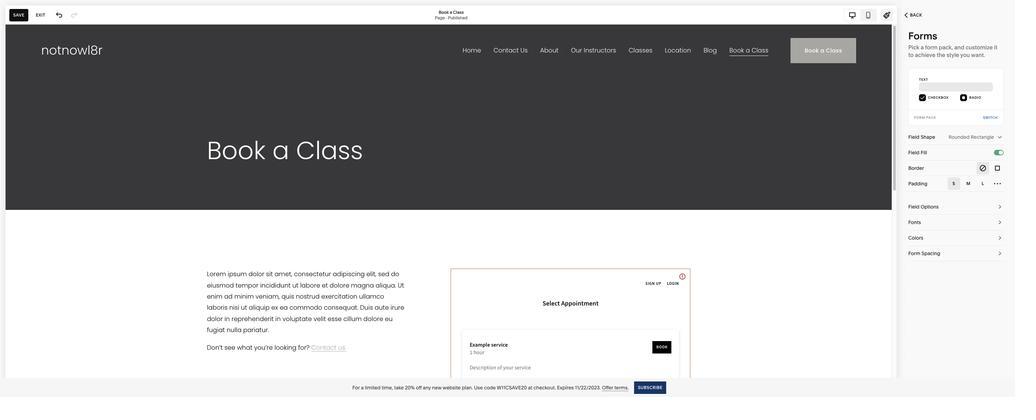 Task type: vqa. For each thing, say whether or not it's contained in the screenshot.
the middle Field
yes



Task type: locate. For each thing, give the bounding box(es) containing it.
1 vertical spatial a
[[921, 44, 925, 51]]

1 vertical spatial form
[[909, 251, 921, 257]]

field
[[909, 134, 920, 140], [909, 150, 920, 156], [909, 204, 920, 210]]

s
[[953, 181, 956, 186]]

2 field from the top
[[909, 150, 920, 156]]

2 vertical spatial field
[[909, 204, 920, 210]]

2 vertical spatial a
[[361, 385, 364, 391]]

any
[[423, 385, 431, 391]]

form left pack
[[915, 116, 926, 120]]

·
[[446, 15, 447, 20]]

a for book a class page · published
[[450, 10, 452, 15]]

0 horizontal spatial a
[[361, 385, 364, 391]]

field options
[[909, 204, 940, 210]]

option group containing s
[[948, 178, 1004, 190]]

rounded rectangle
[[949, 134, 995, 140]]

a right book
[[450, 10, 452, 15]]

form down colors
[[909, 251, 921, 257]]

class
[[453, 10, 464, 15]]

colors button
[[909, 231, 1004, 246]]

option group for border
[[978, 162, 1004, 175]]

published
[[448, 15, 468, 20]]

you
[[961, 52, 971, 58]]

spacing
[[922, 251, 941, 257]]

rounded
[[949, 134, 970, 140]]

tab list
[[845, 10, 877, 21]]

1 vertical spatial option group
[[948, 178, 1004, 190]]

form spacing button
[[909, 246, 1004, 262]]

1 horizontal spatial a
[[450, 10, 452, 15]]

2 horizontal spatial a
[[921, 44, 925, 51]]

forms pick a form pack, and customize it to achieve the style you want.
[[909, 30, 998, 58]]

l
[[982, 181, 985, 186]]

field left shape at top
[[909, 134, 920, 140]]

option group
[[978, 162, 1004, 175], [948, 178, 1004, 190]]

use
[[474, 385, 483, 391]]

field inside button
[[909, 204, 920, 210]]

option group for padding
[[948, 178, 1004, 190]]

book
[[439, 10, 449, 15]]

new
[[432, 385, 442, 391]]

exit
[[36, 12, 45, 17]]

0 vertical spatial field
[[909, 134, 920, 140]]

style
[[947, 52, 960, 58]]

for
[[353, 385, 360, 391]]

options
[[921, 204, 940, 210]]

want.
[[972, 52, 986, 58]]

pack,
[[940, 44, 954, 51]]

plan.
[[462, 385, 473, 391]]

0 vertical spatial option group
[[978, 162, 1004, 175]]

a
[[450, 10, 452, 15], [921, 44, 925, 51], [361, 385, 364, 391]]

None checkbox
[[1000, 151, 1004, 155]]

1 field from the top
[[909, 134, 920, 140]]

padding
[[909, 181, 928, 187]]

fonts button
[[909, 215, 1004, 231]]

save
[[13, 12, 24, 17]]

1 vertical spatial field
[[909, 150, 920, 156]]

expires
[[557, 385, 574, 391]]

form
[[915, 116, 926, 120], [909, 251, 921, 257]]

option group up "l" on the right top of page
[[978, 162, 1004, 175]]

offer terms. link
[[602, 385, 629, 391]]

take
[[394, 385, 404, 391]]

terms.
[[615, 385, 629, 391]]

0 vertical spatial form
[[915, 116, 926, 120]]

a right for at bottom
[[361, 385, 364, 391]]

form inside form spacing button
[[909, 251, 921, 257]]

0 vertical spatial a
[[450, 10, 452, 15]]

code
[[484, 385, 496, 391]]

field up the fonts
[[909, 204, 920, 210]]

3 field from the top
[[909, 204, 920, 210]]

back button
[[898, 8, 931, 23]]

website
[[443, 385, 461, 391]]

a inside the book a class page · published
[[450, 10, 452, 15]]

offer
[[602, 385, 614, 391]]

colors
[[909, 235, 924, 241]]

option group up field options button
[[948, 178, 1004, 190]]

border
[[909, 165, 925, 171]]

a up achieve
[[921, 44, 925, 51]]

at
[[528, 385, 533, 391]]

save button
[[9, 9, 28, 21]]

customize
[[966, 44, 994, 51]]

pick
[[909, 44, 920, 51]]

field left fill
[[909, 150, 920, 156]]

11/22/2023.
[[575, 385, 601, 391]]

w11csave20
[[497, 385, 527, 391]]

switch
[[984, 116, 999, 120]]

field shape
[[909, 134, 936, 140]]

subscribe
[[639, 385, 663, 390]]



Task type: describe. For each thing, give the bounding box(es) containing it.
book a class page · published
[[435, 10, 468, 20]]

for a limited time, take 20% off any new website plan. use code w11csave20 at checkout. expires 11/22/2023. offer terms.
[[353, 385, 629, 391]]

a for for a limited time, take 20% off any new website plan. use code w11csave20 at checkout. expires 11/22/2023. offer terms.
[[361, 385, 364, 391]]

the
[[937, 52, 946, 58]]

back
[[911, 12, 923, 18]]

shape
[[921, 134, 936, 140]]

exit button
[[32, 9, 49, 21]]

switch button
[[984, 110, 999, 125]]

form pack
[[915, 116, 937, 120]]

forms
[[909, 30, 938, 42]]

pack
[[927, 116, 937, 120]]

achieve
[[916, 52, 936, 58]]

to
[[909, 52, 914, 58]]

subscribe button
[[635, 382, 667, 394]]

field for field fill
[[909, 150, 920, 156]]

form for form pack
[[915, 116, 926, 120]]

limited
[[365, 385, 381, 391]]

and
[[955, 44, 965, 51]]

page
[[435, 15, 445, 20]]

form spacing
[[909, 251, 941, 257]]

20%
[[405, 385, 415, 391]]

field options button
[[909, 199, 1004, 215]]

checkout.
[[534, 385, 556, 391]]

a inside forms pick a form pack, and customize it to achieve the style you want.
[[921, 44, 925, 51]]

m
[[967, 181, 971, 186]]

fill
[[921, 150, 928, 156]]

field for field options
[[909, 204, 920, 210]]

time,
[[382, 385, 393, 391]]

rectangle
[[972, 134, 995, 140]]

field for field shape
[[909, 134, 920, 140]]

fonts
[[909, 219, 922, 226]]

form for form spacing
[[909, 251, 921, 257]]

field fill
[[909, 150, 928, 156]]

form
[[926, 44, 938, 51]]

off
[[416, 385, 422, 391]]

it
[[995, 44, 998, 51]]



